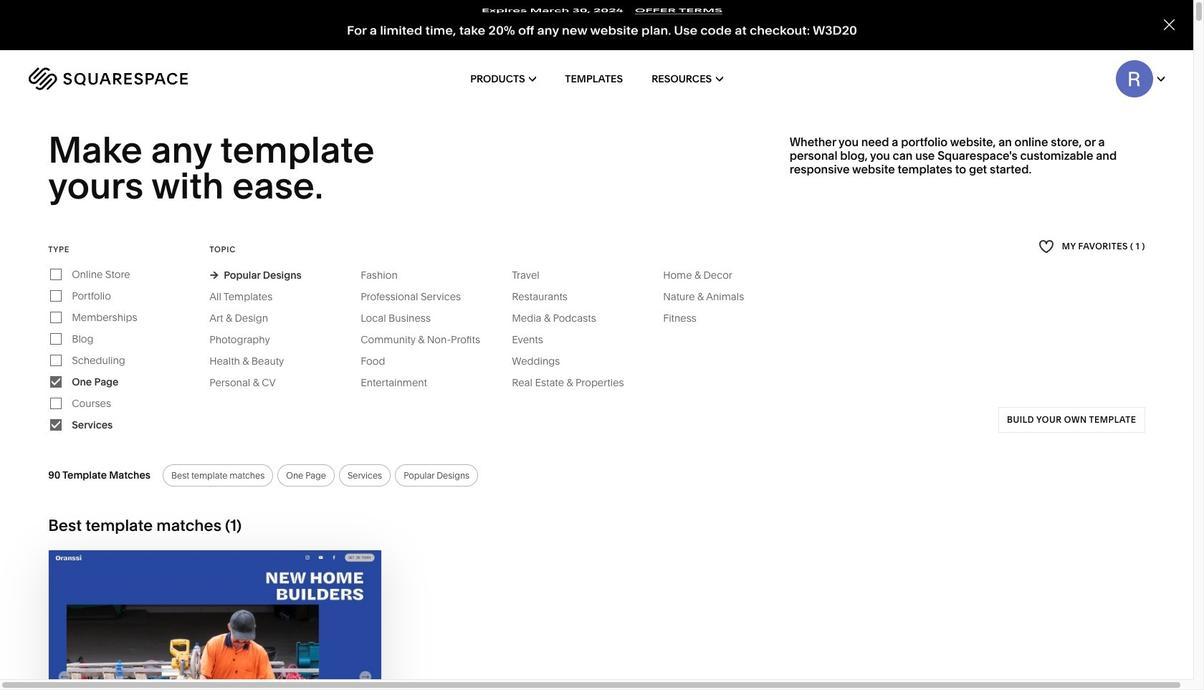 Task type: vqa. For each thing, say whether or not it's contained in the screenshot.
main content
yes



Task type: locate. For each thing, give the bounding box(es) containing it.
main content
[[0, 0, 1205, 691]]



Task type: describe. For each thing, give the bounding box(es) containing it.
oranssi image
[[49, 551, 382, 691]]



